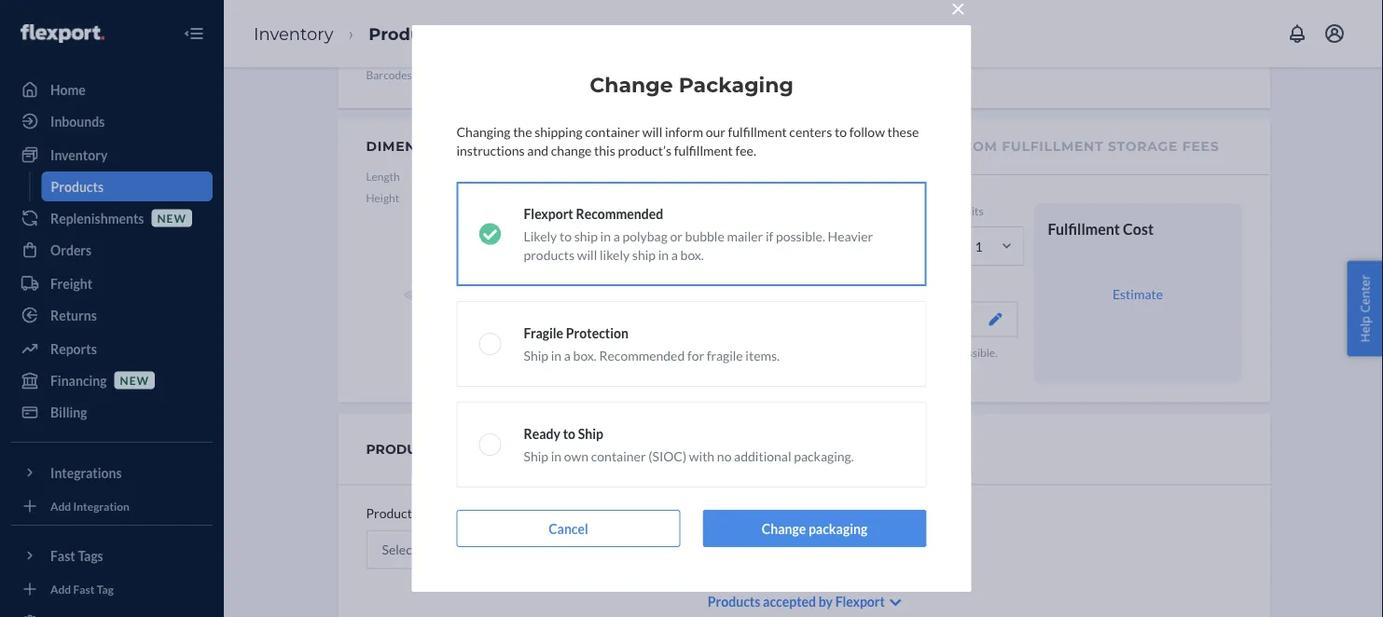 Task type: locate. For each thing, give the bounding box(es) containing it.
fee.
[[736, 142, 757, 158]]

products right items.
[[780, 361, 824, 375]]

1 horizontal spatial bubble
[[878, 345, 912, 359]]

change inside button
[[762, 521, 806, 537]]

0 vertical spatial if
[[766, 228, 774, 244]]

returns link
[[11, 300, 213, 330]]

fulfillment for fees
[[788, 139, 890, 154]]

0 horizontal spatial will
[[577, 247, 597, 263]]

likely
[[600, 247, 630, 263], [846, 361, 871, 375]]

inventory inside breadcrumbs navigation
[[254, 23, 334, 44]]

2 vertical spatial will
[[826, 361, 843, 375]]

cancel
[[549, 521, 589, 537]]

0 vertical spatial fulfillment
[[728, 124, 787, 139]]

0 horizontal spatial change
[[590, 72, 673, 98]]

heavier inside likely to ship in a polybag or bubble mailer if possible. heavier products will likely ship in a box.
[[739, 361, 778, 375]]

mailer inside likely to ship in a polybag or bubble mailer if possible. heavier products will likely ship in a box.
[[914, 345, 945, 359]]

2 ecom from the left
[[954, 139, 998, 154]]

box. inside likely to ship in a polybag or bubble mailer if possible. heavier products will likely ship in a box.
[[915, 361, 935, 375]]

0 vertical spatial likely
[[524, 228, 557, 244]]

1 vertical spatial heavier
[[739, 361, 778, 375]]

products inside flexport recommended likely to ship in a polybag or bubble mailer if possible. heavier products will likely ship in a box.
[[524, 247, 575, 263]]

0 vertical spatial new
[[157, 211, 187, 225]]

0 horizontal spatial if
[[766, 228, 774, 244]]

products link
[[42, 172, 213, 202]]

orders
[[50, 242, 92, 258]]

recommended down protection
[[599, 348, 685, 363]]

container up this
[[585, 124, 640, 139]]

product left 'category'
[[366, 506, 412, 522]]

ship for fragile protection
[[524, 348, 549, 363]]

likely
[[524, 228, 557, 244], [739, 345, 768, 359]]

1 vertical spatial inventory link
[[11, 140, 213, 170]]

1 vertical spatial if
[[947, 345, 954, 359]]

product category
[[366, 506, 465, 522]]

change packaging
[[590, 72, 794, 98]]

0 horizontal spatial polybag
[[623, 228, 668, 244]]

fulfillment down our
[[674, 142, 733, 158]]

add left fast
[[50, 583, 71, 596]]

will up protection
[[577, 247, 597, 263]]

box. inside fragile protection ship in a box. recommended for fragile items.
[[573, 348, 597, 363]]

0 vertical spatial heavier
[[828, 228, 873, 244]]

1 horizontal spatial change
[[762, 521, 806, 537]]

new down products link
[[157, 211, 187, 225]]

0 vertical spatial likely
[[600, 247, 630, 263]]

packaging up our
[[679, 72, 794, 98]]

change
[[590, 72, 673, 98], [762, 521, 806, 537]]

center
[[1357, 275, 1374, 313]]

change up product's
[[590, 72, 673, 98]]

help center button
[[1348, 261, 1384, 357]]

help center
[[1357, 275, 1374, 343]]

product
[[369, 23, 439, 44], [366, 506, 412, 522]]

print image
[[636, 69, 649, 80]]

0 vertical spatial ship
[[524, 348, 549, 363]]

possible.
[[776, 228, 826, 244], [956, 345, 998, 359]]

fragile protection ship in a box. recommended for fragile items.
[[524, 325, 780, 363]]

0 horizontal spatial fees
[[894, 139, 931, 154]]

1 horizontal spatial box.
[[681, 247, 704, 263]]

polybag right items.
[[824, 345, 863, 359]]

likely inside likely to ship in a polybag or bubble mailer if possible. heavier products will likely ship in a box.
[[739, 345, 768, 359]]

1 horizontal spatial heavier
[[828, 228, 873, 244]]

packaging up items.
[[739, 279, 789, 293]]

1 horizontal spatial mailer
[[914, 345, 945, 359]]

follow
[[850, 124, 885, 139]]

1 vertical spatial container
[[591, 448, 646, 464]]

change for change packaging
[[762, 521, 806, 537]]

ship down the fragile
[[524, 348, 549, 363]]

0 vertical spatial polybag
[[623, 228, 668, 244]]

likely inside flexport recommended likely to ship in a polybag or bubble mailer if possible. heavier products will likely ship in a box.
[[524, 228, 557, 244]]

ready
[[524, 426, 561, 442]]

returns
[[50, 307, 97, 323]]

change packaging document
[[412, 0, 972, 592]]

0 vertical spatial mailer
[[727, 228, 763, 244]]

in
[[600, 228, 611, 244], [658, 247, 669, 263], [805, 345, 814, 359], [551, 348, 562, 363], [896, 361, 905, 375], [551, 448, 562, 464]]

0 horizontal spatial bubble
[[685, 228, 725, 244]]

0 vertical spatial or
[[670, 228, 683, 244]]

to left follow
[[835, 124, 847, 139]]

our
[[706, 124, 726, 139]]

tab list containing ecom fulfillment fees
[[695, 119, 1271, 175]]

to inside ready to ship ship in own container (sioc) with no additional packaging.
[[563, 426, 576, 442]]

0 horizontal spatial products
[[524, 247, 575, 263]]

category
[[439, 441, 514, 457]]

tag
[[97, 583, 114, 596]]

polybag
[[623, 228, 668, 244], [824, 345, 863, 359]]

to inside changing the shipping container will inform our fulfillment centers to follow these instructions and change this product's fulfillment fee.
[[835, 124, 847, 139]]

0 horizontal spatial possible.
[[776, 228, 826, 244]]

1 horizontal spatial will
[[643, 124, 663, 139]]

will inside flexport recommended likely to ship in a polybag or bubble mailer if possible. heavier products will likely ship in a box.
[[577, 247, 597, 263]]

2 horizontal spatial will
[[826, 361, 843, 375]]

likely right for
[[739, 345, 768, 359]]

1 vertical spatial packaging
[[739, 279, 789, 293]]

product detail
[[369, 23, 496, 44]]

ecom for ecom fulfillment storage fees
[[954, 139, 998, 154]]

to
[[835, 124, 847, 139], [560, 228, 572, 244], [770, 345, 781, 359], [563, 426, 576, 442]]

ecom right our
[[739, 139, 784, 154]]

0 horizontal spatial heavier
[[739, 361, 778, 375]]

1 vertical spatial or
[[865, 345, 876, 359]]

ecom for ecom fulfillment fees
[[739, 139, 784, 154]]

possible. inside flexport recommended likely to ship in a polybag or bubble mailer if possible. heavier products will likely ship in a box.
[[776, 228, 826, 244]]

2 add from the top
[[50, 583, 71, 596]]

0 vertical spatial will
[[643, 124, 663, 139]]

inventory link
[[254, 23, 334, 44], [11, 140, 213, 170]]

1 vertical spatial inventory
[[50, 147, 108, 163]]

1 horizontal spatial possible.
[[956, 345, 998, 359]]

1 horizontal spatial products
[[780, 361, 824, 375]]

0 vertical spatial add
[[50, 500, 71, 513]]

fragile
[[707, 348, 743, 363]]

1 vertical spatial new
[[120, 374, 149, 387]]

add left integration at the bottom left of page
[[50, 500, 71, 513]]

to up own
[[563, 426, 576, 442]]

or
[[670, 228, 683, 244], [865, 345, 876, 359]]

fees right storage
[[1183, 139, 1220, 154]]

fees inside ecom fulfillment fees tab
[[894, 139, 931, 154]]

2 vertical spatial ship
[[524, 448, 549, 464]]

recommended inside fragile protection ship in a box. recommended for fragile items.
[[599, 348, 685, 363]]

to inside likely to ship in a polybag or bubble mailer if possible. heavier products will likely ship in a box.
[[770, 345, 781, 359]]

ecom
[[739, 139, 784, 154], [954, 139, 998, 154]]

fulfillment up fee.
[[728, 124, 787, 139]]

change left packaging
[[762, 521, 806, 537]]

ship up own
[[578, 426, 604, 442]]

ecom fulfillment storage fees tab
[[954, 119, 1220, 171]]

will right items.
[[826, 361, 843, 375]]

product up barcodes
[[369, 23, 439, 44]]

plus image
[[603, 69, 614, 80]]

a inside fragile protection ship in a box. recommended for fragile items.
[[564, 348, 571, 363]]

products
[[524, 247, 575, 263], [780, 361, 824, 375]]

0 horizontal spatial likely
[[600, 247, 630, 263]]

1 vertical spatial will
[[577, 247, 597, 263]]

heavier down ecom fulfillment fees tab
[[828, 228, 873, 244]]

tab list
[[695, 119, 1271, 175]]

recommended
[[576, 206, 664, 222], [599, 348, 685, 363]]

bubble
[[685, 228, 725, 244], [878, 345, 912, 359]]

2 horizontal spatial box.
[[915, 361, 935, 375]]

polybag down product's
[[623, 228, 668, 244]]

2 fees from the left
[[1183, 139, 1220, 154]]

to down the flexport
[[560, 228, 572, 244]]

units
[[958, 204, 984, 218]]

1 horizontal spatial likely
[[846, 361, 871, 375]]

0 vertical spatial change
[[590, 72, 673, 98]]

0 horizontal spatial mailer
[[727, 228, 763, 244]]

1 horizontal spatial if
[[947, 345, 954, 359]]

container
[[585, 124, 640, 139], [591, 448, 646, 464]]

add
[[50, 500, 71, 513], [50, 583, 71, 596]]

1 horizontal spatial inventory link
[[254, 23, 334, 44]]

replenishments
[[50, 210, 144, 226]]

1 vertical spatial bubble
[[878, 345, 912, 359]]

1 add from the top
[[50, 500, 71, 513]]

packaging
[[679, 72, 794, 98], [739, 279, 789, 293]]

1 vertical spatial add
[[50, 583, 71, 596]]

flexport recommended likely to ship in a polybag or bubble mailer if possible. heavier products will likely ship in a box.
[[524, 206, 873, 263]]

1 horizontal spatial likely
[[739, 345, 768, 359]]

1 horizontal spatial inventory
[[254, 23, 334, 44]]

likely down the flexport
[[524, 228, 557, 244]]

change packaging
[[762, 521, 868, 537]]

barcodes
[[366, 68, 412, 81]]

heavier
[[828, 228, 873, 244], [739, 361, 778, 375]]

add integration link
[[11, 495, 213, 518]]

ship inside fragile protection ship in a box. recommended for fragile items.
[[524, 348, 549, 363]]

own
[[564, 448, 589, 464]]

1 vertical spatial mailer
[[914, 345, 945, 359]]

products down the flexport
[[524, 247, 575, 263]]

0 horizontal spatial likely
[[524, 228, 557, 244]]

reports
[[50, 341, 97, 357]]

recommended down this
[[576, 206, 664, 222]]

0 horizontal spatial inventory link
[[11, 140, 213, 170]]

likely inside flexport recommended likely to ship in a polybag or bubble mailer if possible. heavier products will likely ship in a box.
[[600, 247, 630, 263]]

inbounds link
[[11, 106, 213, 136]]

0 vertical spatial products
[[524, 247, 575, 263]]

will up product's
[[643, 124, 663, 139]]

0 vertical spatial bubble
[[685, 228, 725, 244]]

0 horizontal spatial inventory
[[50, 147, 108, 163]]

ship down ready
[[524, 448, 549, 464]]

0 horizontal spatial new
[[120, 374, 149, 387]]

1 vertical spatial product
[[366, 506, 412, 522]]

ecom up units
[[954, 139, 998, 154]]

help
[[1357, 316, 1374, 343]]

new
[[157, 211, 187, 225], [120, 374, 149, 387]]

1 ecom from the left
[[739, 139, 784, 154]]

orders link
[[11, 235, 213, 265]]

fast
[[73, 583, 95, 596]]

this
[[594, 142, 616, 158]]

1 vertical spatial recommended
[[599, 348, 685, 363]]

1 vertical spatial products
[[780, 361, 824, 375]]

1 vertical spatial likely
[[846, 361, 871, 375]]

to right fragile
[[770, 345, 781, 359]]

1 horizontal spatial new
[[157, 211, 187, 225]]

0 vertical spatial container
[[585, 124, 640, 139]]

or inside flexport recommended likely to ship in a polybag or bubble mailer if possible. heavier products will likely ship in a box.
[[670, 228, 683, 244]]

0 horizontal spatial box.
[[573, 348, 597, 363]]

0 vertical spatial inventory link
[[254, 23, 334, 44]]

0 vertical spatial product
[[369, 23, 439, 44]]

0 vertical spatial inventory
[[254, 23, 334, 44]]

fees right follow
[[894, 139, 931, 154]]

1 vertical spatial possible.
[[956, 345, 998, 359]]

with
[[689, 448, 715, 464]]

financing
[[50, 373, 107, 389]]

1 horizontal spatial fees
[[1183, 139, 1220, 154]]

fees
[[894, 139, 931, 154], [1183, 139, 1220, 154]]

length
[[366, 170, 400, 183]]

heavier right for
[[739, 361, 778, 375]]

if inside likely to ship in a polybag or bubble mailer if possible. heavier products will likely ship in a box.
[[947, 345, 954, 359]]

likely inside likely to ship in a polybag or bubble mailer if possible. heavier products will likely ship in a box.
[[846, 361, 871, 375]]

ship
[[574, 228, 598, 244], [632, 247, 656, 263], [783, 345, 803, 359], [873, 361, 894, 375]]

0 vertical spatial packaging
[[679, 72, 794, 98]]

1 vertical spatial likely
[[739, 345, 768, 359]]

no
[[717, 448, 732, 464]]

inventory
[[254, 23, 334, 44], [50, 147, 108, 163]]

container right own
[[591, 448, 646, 464]]

product category
[[366, 441, 514, 457]]

1 fees from the left
[[894, 139, 931, 154]]

estimate link
[[1113, 286, 1164, 302]]

1 horizontal spatial polybag
[[824, 345, 863, 359]]

0 horizontal spatial ecom
[[739, 139, 784, 154]]

1 vertical spatial change
[[762, 521, 806, 537]]

mailer
[[727, 228, 763, 244], [914, 345, 945, 359]]

ready to ship ship in own container (sioc) with no additional packaging.
[[524, 426, 854, 464]]

add for add integration
[[50, 500, 71, 513]]

0 vertical spatial possible.
[[776, 228, 826, 244]]

dimensions
[[366, 138, 462, 154]]

new down reports link
[[120, 374, 149, 387]]

fulfillment
[[788, 139, 890, 154], [1002, 139, 1104, 154], [1048, 220, 1121, 238]]

add integration
[[50, 500, 130, 513]]

inform
[[665, 124, 703, 139]]

change for change packaging
[[590, 72, 673, 98]]

0 vertical spatial recommended
[[576, 206, 664, 222]]

container inside changing the shipping container will inform our fulfillment centers to follow these instructions and change this product's fulfillment fee.
[[585, 124, 640, 139]]

products
[[51, 179, 104, 195]]

a
[[614, 228, 620, 244], [672, 247, 678, 263], [816, 345, 822, 359], [564, 348, 571, 363], [907, 361, 913, 375]]

ship
[[524, 348, 549, 363], [578, 426, 604, 442], [524, 448, 549, 464]]

pencil alt image
[[470, 141, 477, 148]]

fulfillment cost
[[1048, 220, 1154, 238]]

contains battery
[[637, 506, 733, 522]]

to inside flexport recommended likely to ship in a polybag or bubble mailer if possible. heavier products will likely ship in a box.
[[560, 228, 572, 244]]

pen image
[[989, 313, 1003, 326]]

bubble inside flexport recommended likely to ship in a polybag or bubble mailer if possible. heavier products will likely ship in a box.
[[685, 228, 725, 244]]

(sioc)
[[649, 448, 687, 464]]

product inside breadcrumbs navigation
[[369, 23, 439, 44]]

1 horizontal spatial or
[[865, 345, 876, 359]]

1 vertical spatial ship
[[578, 426, 604, 442]]

1 vertical spatial polybag
[[824, 345, 863, 359]]

1 horizontal spatial ecom
[[954, 139, 998, 154]]

0 horizontal spatial or
[[670, 228, 683, 244]]

fulfillment
[[728, 124, 787, 139], [674, 142, 733, 158]]



Task type: vqa. For each thing, say whether or not it's contained in the screenshot.
ecom
yes



Task type: describe. For each thing, give the bounding box(es) containing it.
for
[[688, 348, 705, 363]]

category
[[415, 506, 465, 522]]

the
[[513, 124, 532, 139]]

fulfillment for storage
[[1002, 139, 1104, 154]]

box. inside flexport recommended likely to ship in a polybag or bubble mailer if possible. heavier products will likely ship in a box.
[[681, 247, 704, 263]]

new for replenishments
[[157, 211, 187, 225]]

cost
[[1123, 220, 1154, 238]]

packaging
[[809, 521, 868, 537]]

changing the shipping container will inform our fulfillment centers to follow these instructions and change this product's fulfillment fee.
[[457, 124, 919, 158]]

bubble inside likely to ship in a polybag or bubble mailer if possible. heavier products will likely ship in a box.
[[878, 345, 912, 359]]

cancel button
[[457, 510, 681, 548]]

ecom fulfillment fees
[[739, 139, 931, 154]]

change packaging button
[[703, 510, 927, 548]]

flexport
[[524, 206, 574, 222]]

will inside likely to ship in a polybag or bubble mailer if possible. heavier products will likely ship in a box.
[[826, 361, 843, 375]]

new for financing
[[120, 374, 149, 387]]

add for add fast tag
[[50, 583, 71, 596]]

billing
[[50, 404, 87, 420]]

heavier inside flexport recommended likely to ship in a polybag or bubble mailer if possible. heavier products will likely ship in a box.
[[828, 228, 873, 244]]

will inside changing the shipping container will inform our fulfillment centers to follow these instructions and change this product's fulfillment fee.
[[643, 124, 663, 139]]

protection
[[566, 325, 629, 341]]

centers
[[790, 124, 833, 139]]

battery
[[691, 506, 733, 522]]

no
[[676, 544, 693, 560]]

flexport logo image
[[21, 24, 104, 43]]

estimate
[[1113, 286, 1164, 302]]

product's
[[618, 142, 672, 158]]

fragile
[[524, 325, 564, 341]]

product for product category
[[366, 506, 412, 522]]

check circle image
[[479, 223, 502, 245]]

1 vertical spatial fulfillment
[[674, 142, 733, 158]]

height
[[366, 191, 400, 205]]

shipping
[[535, 124, 583, 139]]

likely to ship in a polybag or bubble mailer if possible. heavier products will likely ship in a box.
[[739, 345, 998, 375]]

width
[[532, 170, 563, 183]]

product for product detail
[[369, 23, 439, 44]]

add fast tag
[[50, 583, 114, 596]]

if inside flexport recommended likely to ship in a polybag or bubble mailer if possible. heavier products will likely ship in a box.
[[766, 228, 774, 244]]

inventory link inside breadcrumbs navigation
[[254, 23, 334, 44]]

chevron down image
[[890, 597, 901, 610]]

and
[[527, 142, 549, 158]]

changing
[[457, 124, 511, 139]]

ecom fulfillment storage fees
[[954, 139, 1220, 154]]

weight
[[532, 191, 568, 205]]

packaging inside document
[[679, 72, 794, 98]]

home link
[[11, 75, 213, 104]]

container inside ready to ship ship in own container (sioc) with no additional packaging.
[[591, 448, 646, 464]]

home
[[50, 82, 86, 98]]

items.
[[746, 348, 780, 363]]

or inside likely to ship in a polybag or bubble mailer if possible. heavier products will likely ship in a box.
[[865, 345, 876, 359]]

product detail link
[[369, 23, 496, 44]]

close navigation image
[[183, 22, 205, 45]]

ship for ready to ship
[[578, 426, 604, 442]]

contains
[[637, 506, 688, 522]]

possible. inside likely to ship in a polybag or bubble mailer if possible. heavier products will likely ship in a box.
[[956, 345, 998, 359]]

fees inside ecom fulfillment storage fees tab
[[1183, 139, 1220, 154]]

integration
[[73, 500, 130, 513]]

change
[[551, 142, 592, 158]]

storage
[[1109, 139, 1179, 154]]

products inside likely to ship in a polybag or bubble mailer if possible. heavier products will likely ship in a box.
[[780, 361, 824, 375]]

packaging.
[[794, 448, 854, 464]]

add fast tag link
[[11, 578, 213, 601]]

polybag inside likely to ship in a polybag or bubble mailer if possible. heavier products will likely ship in a box.
[[824, 345, 863, 359]]

inventory inside "link"
[[50, 147, 108, 163]]

these
[[888, 124, 919, 139]]

in inside fragile protection ship in a box. recommended for fragile items.
[[551, 348, 562, 363]]

instructions
[[457, 142, 525, 158]]

inbounds
[[50, 113, 105, 129]]

billing link
[[11, 397, 213, 427]]

recommended inside flexport recommended likely to ship in a polybag or bubble mailer if possible. heavier products will likely ship in a box.
[[576, 206, 664, 222]]

reports link
[[11, 334, 213, 364]]

polybag inside flexport recommended likely to ship in a polybag or bubble mailer if possible. heavier products will likely ship in a box.
[[623, 228, 668, 244]]

additional
[[734, 448, 792, 464]]

breadcrumbs navigation
[[239, 6, 511, 61]]

in inside ready to ship ship in own container (sioc) with no additional packaging.
[[551, 448, 562, 464]]

mailer inside flexport recommended likely to ship in a polybag or bubble mailer if possible. heavier products will likely ship in a box.
[[727, 228, 763, 244]]

ecom fulfillment fees tab
[[739, 119, 931, 174]]

freight link
[[11, 269, 213, 299]]

detail
[[444, 23, 496, 44]]

product
[[366, 441, 435, 457]]

freight
[[50, 276, 92, 292]]



